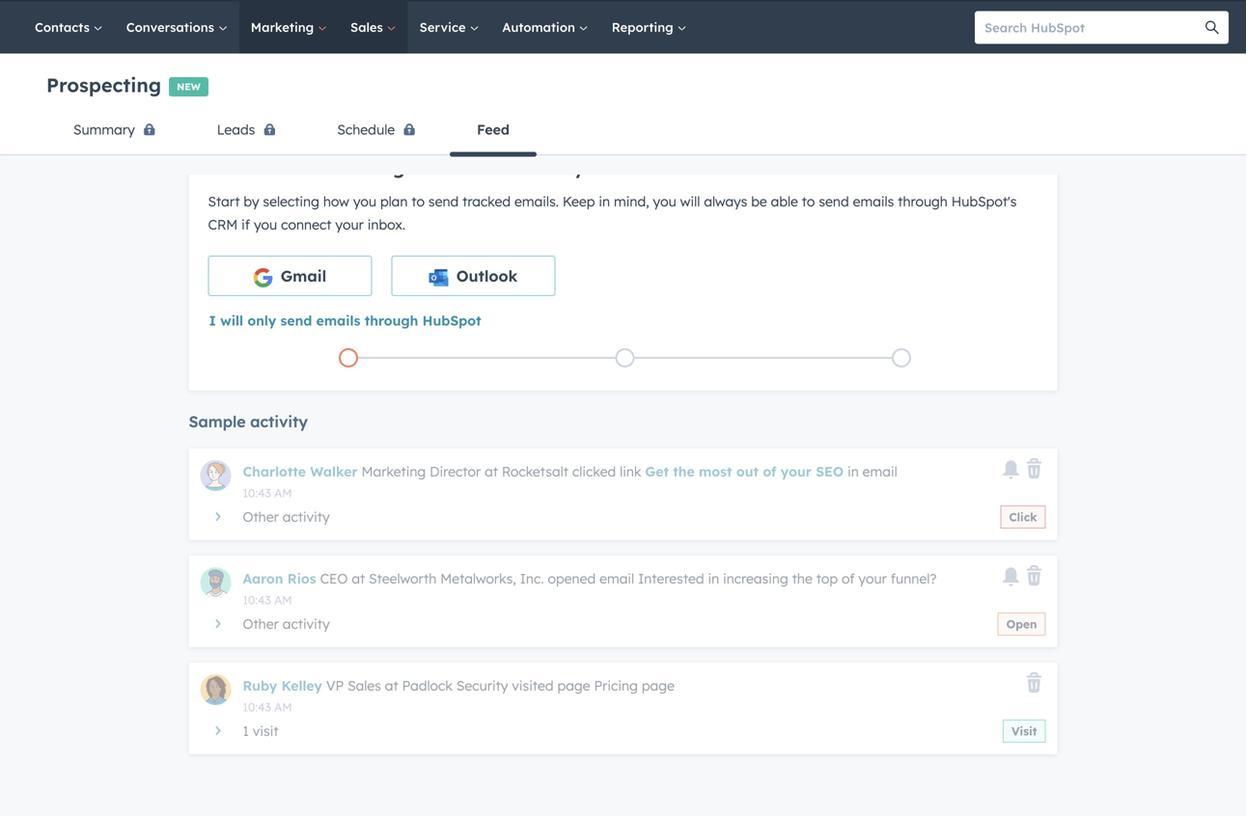 Task type: locate. For each thing, give the bounding box(es) containing it.
reporting link
[[600, 1, 698, 54]]

automation link
[[491, 1, 600, 54]]

automation
[[502, 19, 579, 35]]

feed link
[[450, 107, 536, 157]]

navigation containing summary
[[46, 107, 1200, 157]]

navigation
[[46, 107, 1200, 157]]

search image
[[1205, 21, 1219, 34]]

marketing link
[[239, 1, 339, 54]]

new
[[177, 81, 201, 93]]

service link
[[408, 1, 491, 54]]

reporting
[[612, 19, 677, 35]]

sales
[[350, 19, 387, 35]]

conversations link
[[115, 1, 239, 54]]



Task type: describe. For each thing, give the bounding box(es) containing it.
search button
[[1196, 11, 1229, 44]]

prospecting
[[46, 73, 161, 97]]

service
[[420, 19, 469, 35]]

summary link
[[46, 107, 190, 154]]

leads
[[217, 121, 255, 138]]

summary
[[73, 121, 135, 138]]

contacts link
[[23, 1, 115, 54]]

conversations
[[126, 19, 218, 35]]

schedule link
[[310, 107, 450, 154]]

schedule
[[337, 121, 395, 138]]

contacts
[[35, 19, 93, 35]]

sales link
[[339, 1, 408, 54]]

marketing
[[251, 19, 318, 35]]

leads link
[[190, 107, 310, 154]]

Search HubSpot search field
[[975, 11, 1211, 44]]

feed
[[477, 121, 509, 138]]



Task type: vqa. For each thing, say whether or not it's contained in the screenshot.
Service link
yes



